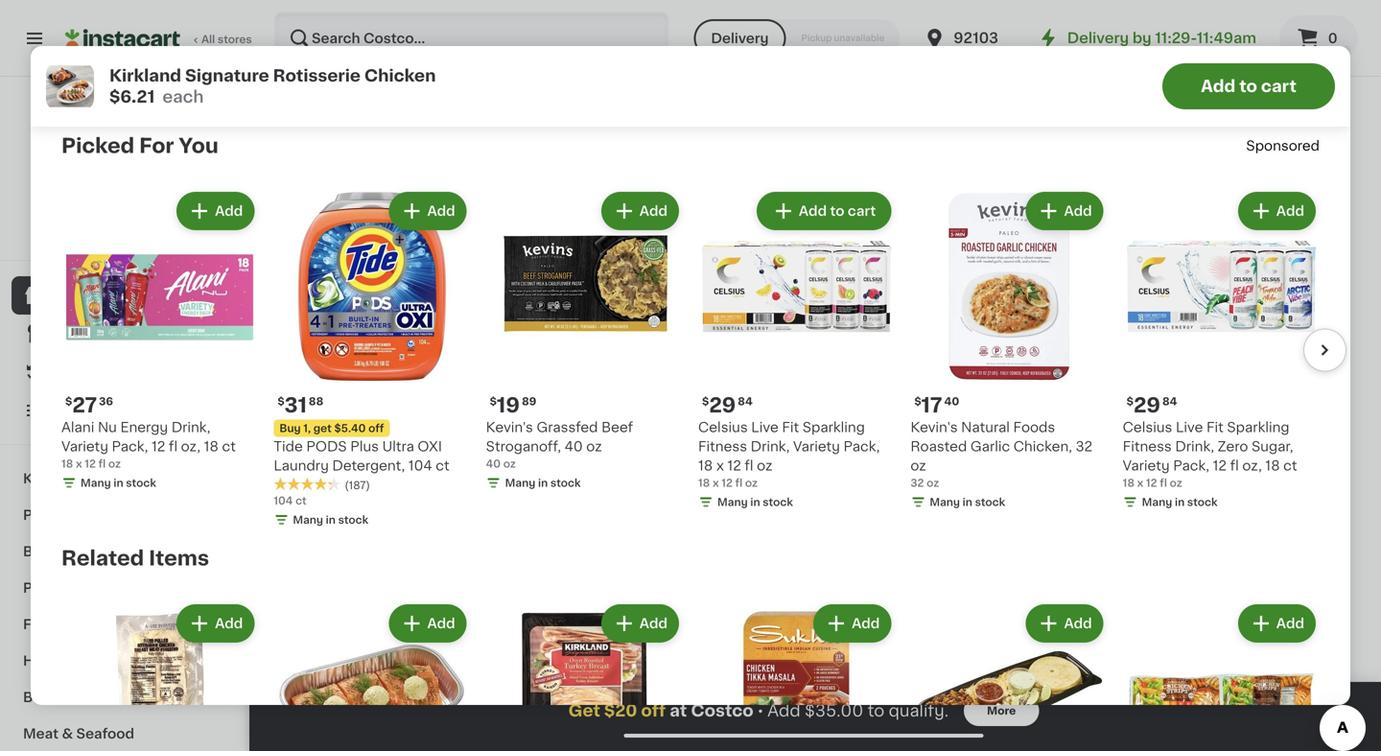 Task type: vqa. For each thing, say whether or not it's contained in the screenshot.
Ultra in tide pods plus ultra oxi laundry detergent, 104 ct
yes



Task type: locate. For each thing, give the bounding box(es) containing it.
chicken left croissant
[[911, 30, 966, 43]]

item carousel region containing fresh fruit
[[288, 519, 1344, 751]]

0 vertical spatial &
[[867, 30, 878, 43]]

in down 'scent,'
[[876, 462, 885, 472]]

$ up buy
[[278, 396, 285, 407]]

0 horizontal spatial pack,
[[112, 440, 148, 453]]

(30+)
[[1178, 112, 1215, 126]]

chicken inside kirkland signature rotisserie chicken $6.21 each
[[365, 68, 436, 84]]

tray
[[699, 30, 727, 43]]

signature inside kirkland signature rotisserie chicken $6.21 each
[[185, 68, 269, 84]]

stock up (30+)
[[1188, 83, 1218, 94]]

oz, inside kirkland signature purified drinking water, 16.9 fl oz, 40-count 40 x 16.9 fl oz
[[331, 406, 350, 419]]

kirkland up purified
[[288, 368, 342, 381]]

about
[[61, 64, 94, 74], [1123, 64, 1156, 74], [274, 83, 306, 94]]

2 horizontal spatial about
[[1123, 64, 1156, 74]]

view left all
[[1122, 112, 1155, 126]]

29 for celsius live fit sparkling fitness drink, zero sugar, variety pack, 12 fl oz, 18 ct
[[1134, 395, 1161, 415]]

off inside treatment tracker modal dialog
[[641, 703, 666, 719]]

stock inside button
[[531, 405, 561, 416]]

fitness inside celsius live fit sparkling fitness drink, variety pack, 18 x 12 fl oz 18 x 12 fl oz
[[699, 440, 748, 453]]

drinking
[[344, 387, 400, 400]]

0 horizontal spatial 16
[[823, 442, 835, 453]]

drink, inside celsius live fit sparkling fitness drink, zero sugar, variety pack, 12 fl oz, 18 ct 18 x 12 fl oz
[[1176, 440, 1215, 453]]

about left 4.1
[[1123, 64, 1156, 74]]

2 kevin's from the left
[[911, 421, 958, 434]]

4.1
[[1158, 64, 1172, 74]]

about inside button
[[61, 64, 94, 74]]

main content
[[250, 77, 1382, 751]]

16 down the "dish" in the bottom right of the page
[[911, 406, 925, 419]]

& inside kirkland signature caesar salad with caesar dressing & croutons $5.59 / lb about 2.14 lb / package
[[274, 49, 285, 62]]

item carousel region containing 27
[[35, 180, 1347, 539]]

package inside kirkland signature caesar salad with caesar dressing & croutons $5.59 / lb about 2.14 lb / package
[[351, 83, 397, 94]]

fit inside celsius live fit sparkling fitness drink, zero sugar, variety pack, 12 fl oz, 18 ct 18 x 12 fl oz
[[1207, 421, 1224, 434]]

1 vertical spatial to
[[831, 204, 845, 218]]

kirkland up tray
[[699, 11, 753, 24]]

$35.00
[[805, 703, 864, 719]]

1 horizontal spatial celsius
[[1123, 421, 1173, 434]]

•
[[758, 703, 764, 719]]

$ for just bare chicken breast chunks, 64 oz
[[1006, 343, 1013, 354]]

64 oz
[[1002, 423, 1032, 434]]

with inside kirkland signature caesar salad with caesar dressing & croutons $5.59 / lb about 2.14 lb / package
[[315, 30, 343, 43]]

signature inside kirkland signature 2-ply paper towels, white, 160 create-a-size sheets, 12 ct
[[703, 368, 767, 381]]

purified
[[288, 387, 340, 400]]

product group containing 27
[[61, 188, 258, 495]]

many down 4.1
[[1143, 83, 1173, 94]]

you
[[179, 136, 219, 156]]

in down celsius live fit sparkling fitness drink, variety pack, 18 x 12 fl oz 18 x 12 fl oz
[[751, 497, 761, 508]]

1 horizontal spatial with
[[731, 30, 759, 43]]

sandwich
[[1038, 30, 1103, 43]]

0
[[1329, 32, 1338, 45]]

2 horizontal spatial package
[[1194, 64, 1240, 74]]

live inside celsius live fit sparkling fitness drink, zero sugar, variety pack, 12 fl oz, 18 ct 18 x 12 fl oz
[[1177, 421, 1204, 434]]

kirkland inside kirkland signature rotisserie chicken
[[1180, 368, 1235, 381]]

40 left 1,
[[288, 425, 303, 435]]

oz, left 3
[[941, 406, 961, 419]]

live for zero
[[1177, 421, 1204, 434]]

detergent,
[[332, 459, 405, 473]]

sparkling inside celsius live fit sparkling fitness drink, zero sugar, variety pack, 12 fl oz, 18 ct 18 x 12 fl oz
[[1228, 421, 1290, 434]]

$ 29 84 for celsius live fit sparkling fitness drink, variety pack, 18 x 12 fl oz
[[702, 395, 753, 415]]

drink, inside celsius live fit sparkling fitness drink, variety pack, 18 x 12 fl oz 18 x 12 fl oz
[[751, 440, 790, 453]]

2 fitness from the left
[[1123, 440, 1173, 453]]

frozen
[[23, 618, 70, 631]]

$ for celsius live fit sparkling fitness drink, zero sugar, variety pack, 12 fl oz, 18 ct
[[1127, 396, 1134, 407]]

kirkland inside kirkland signature purified drinking water, 16.9 fl oz, 40-count 40 x 16.9 fl oz
[[288, 368, 342, 381]]

29 right chunks,
[[1134, 395, 1161, 415]]

kirkland inside kirkland signature rotisserie chicken $6.21 each
[[109, 68, 181, 84]]

delivery up lemon
[[711, 32, 769, 45]]

product group
[[288, 169, 451, 461], [466, 169, 630, 422], [645, 169, 808, 461], [823, 169, 987, 496], [1002, 169, 1165, 476], [1180, 169, 1344, 426], [61, 188, 258, 495], [274, 188, 471, 532], [486, 188, 683, 495], [699, 188, 896, 514], [911, 188, 1108, 514], [1123, 188, 1321, 514], [288, 588, 451, 751], [466, 588, 630, 751], [645, 588, 808, 751], [1002, 588, 1165, 751], [1180, 588, 1344, 751], [61, 601, 258, 751], [274, 601, 471, 751], [486, 601, 683, 751], [699, 601, 896, 751], [911, 601, 1108, 751], [1123, 601, 1321, 751]]

kevin's inside kevin's grassfed beef stroganoff, 40 oz 40 oz
[[486, 421, 534, 434]]

plus
[[351, 440, 379, 453]]

signature down $6.21 element
[[1238, 368, 1303, 381]]

0 horizontal spatial celsius
[[699, 421, 748, 434]]

$ right chunks,
[[1127, 396, 1134, 407]]

lb inside about 4.1 lb / package many in stock
[[1175, 64, 1185, 74]]

& inside kirkland signature shrimp tray with cocktail sauce & lemon
[[867, 30, 878, 43]]

nsored
[[1274, 139, 1321, 153]]

2.14
[[309, 83, 329, 94]]

0 horizontal spatial variety
[[61, 440, 108, 453]]

fresh inside dawn ultra platinum powerwash dish spray, fresh scent, 16 fl oz, 3 ct
[[823, 406, 861, 419]]

signature inside kirkland signature shrimp tray with cocktail sauce & lemon
[[756, 11, 821, 24]]

$
[[292, 343, 299, 354], [1006, 343, 1013, 354], [65, 396, 72, 407], [702, 396, 710, 407], [278, 396, 285, 407], [490, 396, 497, 407], [915, 396, 922, 407], [1127, 396, 1134, 407]]

stock inside about 4.1 lb / package many in stock
[[1188, 83, 1218, 94]]

kirkland for kirkland signature roasted chicken croissant sandwich with caesar salad
[[911, 11, 965, 24]]

each
[[163, 89, 204, 105]]

0 vertical spatial fresh
[[823, 406, 861, 419]]

alani
[[61, 421, 94, 434]]

0 vertical spatial to
[[1240, 78, 1258, 95]]

stock inside 16 oz many in stock
[[888, 462, 918, 472]]

0 horizontal spatial $ 29 84
[[702, 395, 753, 415]]

1 horizontal spatial pack,
[[844, 440, 880, 453]]

many inside 16 oz many in stock
[[843, 462, 873, 472]]

package for about 2.83 lb / package
[[142, 64, 187, 74]]

$ 22 38
[[1006, 342, 1055, 362]]

view all (30+) button
[[1115, 100, 1236, 138]]

1 fitness from the left
[[699, 440, 748, 453]]

all stores link
[[65, 12, 253, 65]]

celsius inside celsius live fit sparkling fitness drink, zero sugar, variety pack, 12 fl oz, 18 ct 18 x 12 fl oz
[[1123, 421, 1173, 434]]

chicken
[[911, 30, 966, 43], [365, 68, 436, 84], [1069, 368, 1125, 381], [1252, 387, 1307, 400]]

0 horizontal spatial with
[[315, 30, 343, 43]]

$ for kevin's grassfed beef stroganoff, 40 oz
[[490, 396, 497, 407]]

live down kirkland signature rotisserie chicken
[[1177, 421, 1204, 434]]

caesar inside kirkland signature roasted chicken croissant sandwich with caesar salad
[[943, 49, 991, 62]]

celsius down the just bare chicken breast chunks, 64 oz
[[1123, 421, 1173, 434]]

1 horizontal spatial live
[[1177, 421, 1204, 434]]

many down stroganoff,
[[505, 478, 536, 488]]

just
[[1002, 368, 1032, 381]]

kirkland for kirkland signature rotisserie chicken $6.21 each
[[109, 68, 181, 84]]

stock up 'grassfed'
[[531, 405, 561, 416]]

fl
[[318, 406, 327, 419], [929, 406, 938, 419], [339, 425, 346, 435], [169, 440, 178, 453], [98, 459, 106, 469], [745, 459, 754, 473], [1231, 459, 1240, 473], [736, 478, 743, 488], [1161, 478, 1168, 488]]

1 horizontal spatial drink,
[[751, 440, 790, 453]]

0 vertical spatial roasted
[[1037, 11, 1093, 24]]

40
[[945, 396, 960, 407], [288, 425, 303, 435], [565, 440, 583, 453], [486, 459, 501, 469]]

0 horizontal spatial fitness
[[699, 440, 748, 453]]

live inside celsius live fit sparkling fitness drink, variety pack, 18 x 12 fl oz 18 x 12 fl oz
[[752, 421, 779, 434]]

2 horizontal spatial pack,
[[1174, 459, 1210, 473]]

fl inside dawn ultra platinum powerwash dish spray, fresh scent, 16 fl oz, 3 ct
[[929, 406, 938, 419]]

1 horizontal spatial $ 29 84
[[1127, 395, 1178, 415]]

oz inside 16 oz many in stock
[[838, 442, 850, 453]]

produce
[[23, 509, 82, 522]]

croissant
[[970, 30, 1034, 43]]

chicken down the dressing
[[365, 68, 436, 84]]

sheets,
[[645, 425, 695, 439]]

lb up 2.14
[[315, 68, 325, 78]]

ct inside tide pods plus ultra oxi laundry detergent, 104 ct
[[436, 459, 450, 473]]

in down foods
[[1054, 442, 1064, 453]]

spray,
[[938, 387, 980, 400]]

chunks,
[[1049, 387, 1103, 400]]

roasted up sandwich
[[1037, 11, 1093, 24]]

0 horizontal spatial delivery
[[711, 32, 769, 45]]

kirkland up $6.21
[[109, 68, 181, 84]]

add inside treatment tracker modal dialog
[[768, 703, 801, 719]]

in down celsius live fit sparkling fitness drink, zero sugar, variety pack, 12 fl oz, 18 ct 18 x 12 fl oz at the right of page
[[1176, 497, 1185, 508]]

36
[[99, 396, 113, 407]]

1 horizontal spatial variety
[[794, 440, 841, 453]]

/ up $6.21
[[135, 64, 139, 74]]

buy 1, get $5.40 off
[[280, 423, 384, 434]]

live for variety
[[752, 421, 779, 434]]

0 horizontal spatial rotisserie
[[273, 68, 361, 84]]

1 horizontal spatial add to cart
[[1202, 78, 1297, 95]]

$ 29 84
[[702, 395, 753, 415], [1127, 395, 1178, 415]]

0 horizontal spatial 84
[[738, 396, 753, 407]]

64
[[1107, 387, 1125, 400], [1002, 423, 1016, 434]]

signature inside kirkland signature purified drinking water, 16.9 fl oz, 40-count 40 x 16.9 fl oz
[[346, 368, 410, 381]]

kirkland inside kirkland signature roasted chicken croissant sandwich with caesar salad
[[911, 11, 965, 24]]

1 vertical spatial 16
[[823, 442, 835, 453]]

kirkland down $6.21 element
[[1180, 368, 1235, 381]]

x inside celsius live fit sparkling fitness drink, zero sugar, variety pack, 12 fl oz, 18 ct 18 x 12 fl oz
[[1138, 478, 1144, 488]]

fit inside celsius live fit sparkling fitness drink, variety pack, 18 x 12 fl oz 18 x 12 fl oz
[[782, 421, 800, 434]]

items
[[149, 548, 209, 569]]

sparkling down powerwash
[[803, 421, 865, 434]]

0 horizontal spatial 29
[[710, 395, 736, 415]]

1 horizontal spatial fitness
[[1123, 440, 1173, 453]]

1 horizontal spatial view
[[1122, 112, 1155, 126]]

variety inside celsius live fit sparkling fitness drink, variety pack, 18 x 12 fl oz 18 x 12 fl oz
[[794, 440, 841, 453]]

100%
[[49, 233, 78, 243]]

$6.21 element
[[1180, 340, 1344, 365]]

rotisserie
[[273, 68, 361, 84], [1180, 387, 1248, 400]]

1 horizontal spatial cart
[[1262, 78, 1297, 95]]

stock up produce link
[[126, 478, 156, 488]]

fit up zero
[[1207, 421, 1224, 434]]

many in stock down sheets,
[[664, 444, 740, 454]]

1 horizontal spatial sparkling
[[1228, 421, 1290, 434]]

1,
[[304, 423, 311, 434]]

104
[[409, 459, 433, 473], [274, 496, 293, 506]]

caesar up croutons
[[346, 30, 394, 43]]

ct inside dawn ultra platinum powerwash dish spray, fresh scent, 16 fl oz, 3 ct
[[823, 425, 837, 439]]

oz, up the kirkland signature link
[[181, 440, 201, 453]]

1 29 from the left
[[710, 395, 736, 415]]

2 sparkling from the left
[[1228, 421, 1290, 434]]

1 vertical spatial 16.9
[[314, 425, 336, 435]]

main content containing best sellers
[[250, 77, 1382, 751]]

40 left 3
[[945, 396, 960, 407]]

kirkland up croutons
[[274, 11, 328, 24]]

1 vertical spatial salad
[[994, 49, 1031, 62]]

fresh down 104 ct
[[288, 528, 347, 548]]

off left at
[[641, 703, 666, 719]]

product group containing 31
[[274, 188, 471, 532]]

$ up alani
[[65, 396, 72, 407]]

1 $ 29 84 from the left
[[702, 395, 753, 415]]

2 vertical spatial to
[[868, 703, 885, 719]]

2 horizontal spatial caesar
[[943, 49, 991, 62]]

0 horizontal spatial fresh
[[288, 528, 347, 548]]

sparkling up sugar,
[[1228, 421, 1290, 434]]

fitness for variety
[[1123, 440, 1173, 453]]

x inside kirkland signature purified drinking water, 16.9 fl oz, 40-count 40 x 16.9 fl oz
[[305, 425, 312, 435]]

delivery left by on the top right of the page
[[1068, 31, 1130, 45]]

0 vertical spatial 64
[[1107, 387, 1125, 400]]

16 inside 16 oz many in stock
[[823, 442, 835, 453]]

1 horizontal spatial rotisserie
[[1180, 387, 1248, 400]]

oz, up buy 1, get $5.40 off
[[331, 406, 350, 419]]

many down sheets,
[[664, 444, 694, 454]]

with inside kirkland signature shrimp tray with cocktail sauce & lemon
[[731, 30, 759, 43]]

rotisserie inside kirkland signature rotisserie chicken $6.21 each
[[273, 68, 361, 84]]

96
[[315, 343, 330, 354]]

1 vertical spatial rotisserie
[[1180, 387, 1248, 400]]

fitness inside celsius live fit sparkling fitness drink, zero sugar, variety pack, 12 fl oz, 18 ct 18 x 12 fl oz
[[1123, 440, 1173, 453]]

kevin's down 19
[[486, 421, 534, 434]]

in down the create-
[[697, 444, 707, 454]]

16 down powerwash
[[823, 442, 835, 453]]

1 live from the left
[[752, 421, 779, 434]]

1 vertical spatial 32
[[911, 478, 925, 488]]

bakery
[[23, 691, 72, 704]]

rotisserie for kirkland signature rotisserie chicken
[[1180, 387, 1248, 400]]

kirkland inside kirkland signature shrimp tray with cocktail sauce & lemon
[[699, 11, 753, 24]]

kevin's down 17 at the right of the page
[[911, 421, 958, 434]]

fitness down a-
[[699, 440, 748, 453]]

package inside about 2.83 lb / package button
[[142, 64, 187, 74]]

16.9 up pods
[[314, 425, 336, 435]]

$ inside $ 31 88
[[278, 396, 285, 407]]

$ inside $ 4 96
[[292, 343, 299, 354]]

drink, for celsius live fit sparkling fitness drink, zero sugar, variety pack, 12 fl oz, 18 ct
[[1176, 440, 1215, 453]]

kirkland for kirkland signature rotisserie chicken
[[1180, 368, 1235, 381]]

energy
[[120, 421, 168, 434]]

$ 4 96
[[292, 342, 330, 362]]

2 horizontal spatial &
[[867, 30, 878, 43]]

ct
[[716, 425, 730, 439], [823, 425, 837, 439], [222, 440, 236, 453], [436, 459, 450, 473], [1284, 459, 1298, 473], [296, 496, 307, 506]]

about down $5.59
[[274, 83, 306, 94]]

2 horizontal spatial with
[[911, 49, 939, 62]]

1 kevin's from the left
[[486, 421, 534, 434]]

oz inside kirkland signature purified drinking water, 16.9 fl oz, 40-count 40 x 16.9 fl oz
[[349, 425, 361, 435]]

2 celsius from the left
[[1123, 421, 1173, 434]]

kirkland for kirkland signature shrimp tray with cocktail sauce & lemon
[[699, 11, 753, 24]]

stock up detergent,
[[352, 444, 383, 454]]

0 horizontal spatial salad
[[274, 30, 311, 43]]

2 $ 29 84 from the left
[[1127, 395, 1178, 415]]

to inside treatment tracker modal dialog
[[868, 703, 885, 719]]

1 celsius from the left
[[699, 421, 748, 434]]

rotisserie down croutons
[[273, 68, 361, 84]]

88
[[309, 396, 324, 407]]

0 vertical spatial ultra
[[865, 368, 897, 381]]

1 horizontal spatial 64
[[1107, 387, 1125, 400]]

0 vertical spatial 16.9
[[288, 406, 315, 419]]

$ for celsius live fit sparkling fitness drink, variety pack, 18 x 12 fl oz
[[702, 396, 710, 407]]

1 horizontal spatial &
[[274, 49, 285, 62]]

0 horizontal spatial about
[[61, 64, 94, 74]]

kirkland for kirkland signature purified drinking water, 16.9 fl oz, 40-count 40 x 16.9 fl oz
[[288, 368, 342, 381]]

& for kirkland signature shrimp tray with cocktail sauce & lemon
[[867, 30, 878, 43]]

kevin's inside kevin's natural foods roasted garlic chicken, 32 oz 32 oz
[[911, 421, 958, 434]]

0 horizontal spatial fit
[[782, 421, 800, 434]]

about inside kirkland signature caesar salad with caesar dressing & croutons $5.59 / lb about 2.14 lb / package
[[274, 83, 306, 94]]

many in stock button
[[466, 169, 630, 422]]

84 for celsius live fit sparkling fitness drink, variety pack, 18 x 12 fl oz
[[738, 396, 753, 407]]

0 horizontal spatial roasted
[[911, 440, 968, 453]]

lb inside about 2.83 lb / package button
[[123, 64, 132, 74]]

dish
[[904, 387, 934, 400]]

1 horizontal spatial off
[[641, 703, 666, 719]]

1 horizontal spatial about
[[274, 83, 306, 94]]

0 horizontal spatial kevin's
[[486, 421, 534, 434]]

$ inside $ 27 36
[[65, 396, 72, 407]]

stroganoff,
[[486, 440, 561, 453]]

item carousel region
[[288, 100, 1344, 503], [35, 180, 1347, 539], [288, 519, 1344, 751]]

garlic
[[971, 440, 1011, 453]]

1 horizontal spatial ultra
[[865, 368, 897, 381]]

chicken,
[[1014, 440, 1073, 453]]

scent,
[[864, 406, 907, 419]]

ct up 16 oz many in stock
[[823, 425, 837, 439]]

nu
[[98, 421, 117, 434]]

drink, right energy in the bottom of the page
[[171, 421, 211, 434]]

1 horizontal spatial 29
[[1134, 395, 1161, 415]]

/ inside button
[[135, 64, 139, 74]]

16.9 up 1,
[[288, 406, 315, 419]]

$ 31 88
[[278, 395, 324, 415]]

None search field
[[274, 12, 669, 65]]

view up 100%
[[65, 214, 91, 224]]

ct down sugar,
[[1284, 459, 1298, 473]]

1 fit from the left
[[782, 421, 800, 434]]

2 live from the left
[[1177, 421, 1204, 434]]

variety inside celsius live fit sparkling fitness drink, zero sugar, variety pack, 12 fl oz, 18 ct 18 x 12 fl oz
[[1123, 459, 1170, 473]]

fitness left zero
[[1123, 440, 1173, 453]]

0 vertical spatial 104
[[409, 459, 433, 473]]

1 horizontal spatial delivery
[[1068, 31, 1130, 45]]

off
[[369, 423, 384, 434], [641, 703, 666, 719]]

1 horizontal spatial 104
[[409, 459, 433, 473]]

package up each at the top left of the page
[[142, 64, 187, 74]]

in inside about 4.1 lb / package many in stock
[[1176, 83, 1185, 94]]

ct inside alani nu energy drink, variety pack, 12 fl oz, 18 ct 18 x 12 fl oz
[[222, 440, 236, 453]]

create-
[[672, 406, 724, 419]]

salad up croutons
[[274, 30, 311, 43]]

spo
[[1247, 139, 1274, 153]]

signature up croissant
[[969, 11, 1033, 24]]

roasted
[[1037, 11, 1093, 24], [911, 440, 968, 453]]

0 horizontal spatial sparkling
[[803, 421, 865, 434]]

delivery button
[[694, 19, 786, 58]]

kirkland signature roasted chicken croissant sandwich with caesar salad
[[911, 11, 1103, 62]]

$ inside $ 19 89
[[490, 396, 497, 407]]

fit for variety
[[782, 421, 800, 434]]

1 vertical spatial caesar
[[346, 30, 394, 43]]

signature inside kirkland signature roasted chicken croissant sandwich with caesar salad
[[969, 11, 1033, 24]]

1 vertical spatial fresh
[[288, 528, 347, 548]]

0 horizontal spatial add to cart button
[[759, 194, 890, 228]]

salad inside kirkland signature caesar salad with caesar dressing & croutons $5.59 / lb about 2.14 lb / package
[[274, 30, 311, 43]]

0 horizontal spatial add to cart
[[799, 204, 877, 218]]

pack, inside celsius live fit sparkling fitness drink, variety pack, 18 x 12 fl oz 18 x 12 fl oz
[[844, 440, 880, 453]]

104 down oxi
[[409, 459, 433, 473]]

1 horizontal spatial 32
[[1076, 440, 1093, 453]]

0 vertical spatial salad
[[274, 30, 311, 43]]

0 horizontal spatial drink,
[[171, 421, 211, 434]]

64 right chunks,
[[1107, 387, 1125, 400]]

chicken inside kirkland signature rotisserie chicken
[[1252, 387, 1307, 400]]

0 vertical spatial 32
[[1076, 440, 1093, 453]]

1 vertical spatial off
[[641, 703, 666, 719]]

1 horizontal spatial fit
[[1207, 421, 1224, 434]]

drink, down size
[[751, 440, 790, 453]]

breast
[[1002, 387, 1046, 400]]

$5.59
[[274, 68, 305, 78]]

0 vertical spatial rotisserie
[[273, 68, 361, 84]]

fresh
[[823, 406, 861, 419], [288, 528, 347, 548]]

about inside about 4.1 lb / package many in stock
[[1123, 64, 1156, 74]]

104 inside tide pods plus ultra oxi laundry detergent, 104 ct
[[409, 459, 433, 473]]

tide
[[274, 440, 303, 453]]

0 horizontal spatial cart
[[848, 204, 877, 218]]

signature inside kirkland signature caesar salad with caesar dressing & croutons $5.59 / lb about 2.14 lb / package
[[332, 11, 396, 24]]

roasted down (828)
[[911, 440, 968, 453]]

many in stock
[[486, 405, 561, 416], [1200, 409, 1275, 420], [1021, 442, 1097, 453], [307, 444, 383, 454], [664, 444, 740, 454], [81, 478, 156, 488], [505, 478, 581, 488], [718, 497, 794, 508], [930, 497, 1006, 508], [1143, 497, 1218, 508], [293, 515, 369, 525]]

chicken down $6.21 element
[[1252, 387, 1307, 400]]

ultra
[[865, 368, 897, 381], [383, 440, 414, 453]]

0 vertical spatial off
[[369, 423, 384, 434]]

get
[[314, 423, 332, 434]]

caesar
[[400, 11, 447, 24], [346, 30, 394, 43], [943, 49, 991, 62]]

160
[[645, 406, 669, 419]]

sparkling for pack,
[[803, 421, 865, 434]]

32
[[1076, 440, 1093, 453], [911, 478, 925, 488]]

0 horizontal spatial package
[[142, 64, 187, 74]]

0 horizontal spatial ultra
[[383, 440, 414, 453]]

ct inside celsius live fit sparkling fitness drink, zero sugar, variety pack, 12 fl oz, 18 ct 18 x 12 fl oz
[[1284, 459, 1298, 473]]

signature
[[756, 11, 821, 24], [332, 11, 396, 24], [969, 11, 1033, 24], [185, 68, 269, 84], [346, 368, 410, 381], [703, 368, 767, 381], [1238, 368, 1303, 381], [83, 472, 150, 486]]

kirkland up 92103
[[911, 11, 965, 24]]

1 sparkling from the left
[[803, 421, 865, 434]]

powerwash
[[823, 387, 901, 400]]

0 horizontal spatial live
[[752, 421, 779, 434]]

0 vertical spatial view
[[1122, 112, 1155, 126]]

signature for sandwich
[[969, 11, 1033, 24]]

oz, inside alani nu energy drink, variety pack, 12 fl oz, 18 ct 18 x 12 fl oz
[[181, 440, 201, 453]]

signature up the drinking
[[346, 368, 410, 381]]

2 vertical spatial caesar
[[943, 49, 991, 62]]

1 84 from the left
[[738, 396, 753, 407]]

sparkling inside celsius live fit sparkling fitness drink, variety pack, 18 x 12 fl oz 18 x 12 fl oz
[[803, 421, 865, 434]]

★★★★★
[[1002, 405, 1069, 419], [1002, 405, 1069, 419], [823, 424, 891, 438], [823, 424, 891, 438], [274, 478, 341, 491], [274, 478, 341, 491]]

signature for towels,
[[703, 368, 767, 381]]

in up view all (30+) 'popup button'
[[1176, 83, 1185, 94]]

to inside item carousel region
[[831, 204, 845, 218]]

2 29 from the left
[[1134, 395, 1161, 415]]

chicken inside kirkland signature roasted chicken croissant sandwich with caesar salad
[[911, 30, 966, 43]]

$ up just
[[1006, 343, 1013, 354]]

meat & seafood link
[[12, 716, 233, 751]]

about left 2.83
[[61, 64, 94, 74]]

oz, down zero
[[1243, 459, 1263, 473]]

2 84 from the left
[[1163, 396, 1178, 407]]

salad down croissant
[[994, 49, 1031, 62]]

in up stroganoff,
[[519, 405, 528, 416]]

chicken for kirkland signature rotisserie chicken
[[1252, 387, 1307, 400]]

2 fit from the left
[[1207, 421, 1224, 434]]

1 vertical spatial view
[[65, 214, 91, 224]]

1 horizontal spatial 16
[[911, 406, 925, 419]]

$ left a-
[[702, 396, 710, 407]]

0 horizontal spatial to
[[831, 204, 845, 218]]

1 horizontal spatial roasted
[[1037, 11, 1093, 24]]

sparkling for sugar,
[[1228, 421, 1290, 434]]

rotisserie inside kirkland signature rotisserie chicken
[[1180, 387, 1248, 400]]

many inside about 4.1 lb / package many in stock
[[1143, 83, 1173, 94]]

ply
[[784, 368, 805, 381]]

just bare chicken breast chunks, 64 oz
[[1002, 368, 1144, 400]]

1 vertical spatial &
[[274, 49, 285, 62]]

kevin's for 19
[[486, 421, 534, 434]]

celsius inside celsius live fit sparkling fitness drink, variety pack, 18 x 12 fl oz 18 x 12 fl oz
[[699, 421, 748, 434]]

12
[[699, 425, 713, 439], [152, 440, 165, 453], [85, 459, 96, 469], [728, 459, 742, 473], [1214, 459, 1227, 473], [722, 478, 733, 488], [1147, 478, 1158, 488]]

& up $5.59
[[274, 49, 285, 62]]

0 horizontal spatial off
[[369, 423, 384, 434]]

1 horizontal spatial salad
[[994, 49, 1031, 62]]

foods
[[1014, 421, 1056, 434]]

about for about 2.83 lb / package
[[61, 64, 94, 74]]

0 horizontal spatial 32
[[911, 478, 925, 488]]

x inside alani nu energy drink, variety pack, 12 fl oz, 18 ct 18 x 12 fl oz
[[76, 459, 82, 469]]

ultra left oxi
[[383, 440, 414, 453]]

celsius down a-
[[699, 421, 748, 434]]

kirkland inside kirkland signature caesar salad with caesar dressing & croutons $5.59 / lb about 2.14 lb / package
[[274, 11, 328, 24]]

2 vertical spatial &
[[62, 727, 73, 741]]

0 horizontal spatial 104
[[274, 496, 293, 506]]

0 horizontal spatial 64
[[1002, 423, 1016, 434]]

0 vertical spatial 16
[[911, 406, 925, 419]]

many down foods
[[1021, 442, 1051, 453]]



Task type: describe. For each thing, give the bounding box(es) containing it.
104 ct
[[274, 496, 307, 506]]

kirkland signature rotisserie chicken
[[1180, 368, 1307, 400]]

product group containing 17
[[911, 188, 1108, 514]]

oz inside celsius live fit sparkling fitness drink, zero sugar, variety pack, 12 fl oz, 18 ct 18 x 12 fl oz
[[1170, 478, 1183, 488]]

many up produce link
[[81, 478, 111, 488]]

rotisserie for kirkland signature rotisserie chicken $6.21 each
[[273, 68, 361, 84]]

with for cocktail
[[731, 30, 759, 43]]

about 4.1 lb / package many in stock
[[1123, 64, 1240, 94]]

1 vertical spatial 104
[[274, 496, 293, 506]]

many inside button
[[486, 405, 516, 416]]

/ up 2.14
[[308, 68, 312, 78]]

stock down chunks,
[[1066, 442, 1097, 453]]

$ 27 36
[[65, 395, 113, 415]]

40 inside kirkland signature purified drinking water, 16.9 fl oz, 40-count 40 x 16.9 fl oz
[[288, 425, 303, 435]]

household
[[23, 655, 98, 668]]

kirkland signature shrimp tray with cocktail sauce & lemon button
[[699, 0, 896, 119]]

$6.21
[[109, 89, 155, 105]]

oz, inside dawn ultra platinum powerwash dish spray, fresh scent, 16 fl oz, 3 ct
[[941, 406, 961, 419]]

treatment tracker modal dialog
[[250, 682, 1382, 751]]

2-
[[771, 368, 784, 381]]

lb right 2.14
[[332, 83, 342, 94]]

40 down 'grassfed'
[[565, 440, 583, 453]]

many down 104 ct
[[293, 515, 323, 525]]

paper
[[645, 387, 684, 400]]

beef
[[602, 421, 634, 434]]

16 oz many in stock
[[823, 442, 918, 472]]

shop
[[54, 289, 90, 302]]

many in stock down kirkland signature rotisserie chicken
[[1200, 409, 1275, 420]]

sauce
[[822, 30, 864, 43]]

pack, inside alani nu energy drink, variety pack, 12 fl oz, 18 ct 18 x 12 fl oz
[[112, 440, 148, 453]]

many up zero
[[1200, 409, 1230, 420]]

1 vertical spatial add to cart button
[[759, 194, 890, 228]]

many in stock down celsius live fit sparkling fitness drink, variety pack, 18 x 12 fl oz 18 x 12 fl oz
[[718, 497, 794, 508]]

ultra inside dawn ultra platinum powerwash dish spray, fresh scent, 16 fl oz, 3 ct
[[865, 368, 897, 381]]

oxi
[[418, 440, 442, 453]]

signature for 16.9
[[346, 368, 410, 381]]

chicken inside the just bare chicken breast chunks, 64 oz
[[1069, 368, 1125, 381]]

sugar,
[[1252, 440, 1294, 453]]

buy
[[280, 423, 301, 434]]

spo nsored
[[1247, 139, 1321, 153]]

instacart logo image
[[65, 27, 180, 50]]

many in stock down stroganoff,
[[505, 478, 581, 488]]

laundry
[[274, 459, 329, 473]]

signature for each
[[185, 68, 269, 84]]

a-
[[724, 406, 740, 419]]

many in stock down '$5.40'
[[307, 444, 383, 454]]

many in stock up produce link
[[81, 478, 156, 488]]

kevin's natural foods roasted garlic chicken, 32 oz 32 oz
[[911, 421, 1093, 488]]

$12.43 element
[[823, 340, 987, 365]]

3
[[964, 406, 973, 419]]

many down get
[[307, 444, 337, 454]]

16 inside dawn ultra platinum powerwash dish spray, fresh scent, 16 fl oz, 3 ct
[[911, 406, 925, 419]]

0 horizontal spatial &
[[62, 727, 73, 741]]

1 horizontal spatial caesar
[[400, 11, 447, 24]]

stock down a-
[[709, 444, 740, 454]]

celsius for celsius live fit sparkling fitness drink, variety pack, 18 x 12 fl oz
[[699, 421, 748, 434]]

natural
[[962, 421, 1010, 434]]

celsius for celsius live fit sparkling fitness drink, zero sugar, variety pack, 12 fl oz, 18 ct
[[1123, 421, 1173, 434]]

dressing
[[398, 30, 458, 43]]

1 vertical spatial 64
[[1002, 423, 1016, 434]]

view for view pricing policy
[[65, 214, 91, 224]]

kirkland for kirkland signature 2-ply paper towels, white, 160 create-a-size sheets, 12 ct
[[645, 368, 699, 381]]

oz, inside celsius live fit sparkling fitness drink, zero sugar, variety pack, 12 fl oz, 18 ct 18 x 12 fl oz
[[1243, 459, 1263, 473]]

/ right 2.14
[[344, 83, 349, 94]]

11:49am
[[1198, 31, 1257, 45]]

/ inside about 4.1 lb / package many in stock
[[1187, 64, 1192, 74]]

stock down kevin's grassfed beef stroganoff, 40 oz 40 oz
[[551, 478, 581, 488]]

meat & seafood
[[23, 727, 134, 741]]

40 inside $ 17 40
[[945, 396, 960, 407]]

100% satisfaction guarantee button
[[30, 226, 215, 246]]

$ for alani nu energy drink, variety pack, 12 fl oz, 18 ct
[[65, 396, 72, 407]]

signature up produce link
[[83, 472, 150, 486]]

stock up fresh fruit
[[338, 515, 369, 525]]

ct inside kirkland signature 2-ply paper towels, white, 160 create-a-size sheets, 12 ct
[[716, 425, 730, 439]]

seafood
[[76, 727, 134, 741]]

with inside kirkland signature roasted chicken croissant sandwich with caesar salad
[[911, 49, 939, 62]]

oz inside the just bare chicken breast chunks, 64 oz
[[1128, 387, 1144, 400]]

shop link
[[12, 276, 233, 315]]

with for caesar
[[315, 30, 343, 43]]

pods
[[306, 440, 347, 453]]

get $20 off at costco • add $35.00 to qualify.
[[569, 703, 949, 719]]

view for view all (30+)
[[1122, 112, 1155, 126]]

pack, inside celsius live fit sparkling fitness drink, zero sugar, variety pack, 12 fl oz, 18 ct 18 x 12 fl oz
[[1174, 459, 1210, 473]]

all
[[202, 34, 215, 45]]

stock up sugar,
[[1245, 409, 1275, 420]]

about for about 4.1 lb / package many in stock
[[1123, 64, 1156, 74]]

drink, inside alani nu energy drink, variety pack, 12 fl oz, 18 ct 18 x 12 fl oz
[[171, 421, 211, 434]]

in down kevin's natural foods roasted garlic chicken, 32 oz 32 oz
[[963, 497, 973, 508]]

roasted inside kirkland signature roasted chicken croissant sandwich with caesar salad
[[1037, 11, 1093, 24]]

64 inside the just bare chicken breast chunks, 64 oz
[[1107, 387, 1125, 400]]

signature for cocktail
[[756, 11, 821, 24]]

1 vertical spatial add to cart
[[799, 204, 877, 218]]

many down celsius live fit sparkling fitness drink, zero sugar, variety pack, 12 fl oz, 18 ct 18 x 12 fl oz at the right of page
[[1143, 497, 1173, 508]]

picked
[[61, 136, 135, 156]]

zero
[[1218, 440, 1249, 453]]

delivery for delivery by 11:29-11:49am
[[1068, 31, 1130, 45]]

in down stroganoff,
[[538, 478, 548, 488]]

package for about 4.1 lb / package many in stock
[[1194, 64, 1240, 74]]

best
[[288, 109, 337, 129]]

84 for celsius live fit sparkling fitness drink, zero sugar, variety pack, 12 fl oz, 18 ct
[[1163, 396, 1178, 407]]

beverages
[[23, 545, 97, 559]]

chicken for kirkland signature roasted chicken croissant sandwich with caesar salad
[[911, 30, 966, 43]]

size
[[740, 406, 767, 419]]

kevin's for 17
[[911, 421, 958, 434]]

delivery by 11:29-11:49am
[[1068, 31, 1257, 45]]

more
[[988, 706, 1017, 716]]

kevin's grassfed beef stroganoff, 40 oz 40 oz
[[486, 421, 634, 469]]

drink, for celsius live fit sparkling fitness drink, variety pack, 18 x 12 fl oz
[[751, 440, 790, 453]]

$ 29 84 for celsius live fit sparkling fitness drink, zero sugar, variety pack, 12 fl oz, 18 ct
[[1127, 395, 1178, 415]]

$ for kevin's natural foods roasted garlic chicken, 32 oz
[[915, 396, 922, 407]]

kirkland signature roasted chicken croissant sandwich with caesar salad button
[[911, 0, 1108, 119]]

service type group
[[694, 19, 900, 58]]

many in stock down kevin's natural foods roasted garlic chicken, 32 oz 32 oz
[[930, 497, 1006, 508]]

many down celsius live fit sparkling fitness drink, variety pack, 18 x 12 fl oz 18 x 12 fl oz
[[718, 497, 748, 508]]

get
[[569, 703, 601, 719]]

12 inside kirkland signature 2-ply paper towels, white, 160 create-a-size sheets, 12 ct
[[699, 425, 713, 439]]

many in stock down foods
[[1021, 442, 1097, 453]]

signature inside kirkland signature rotisserie chicken
[[1238, 368, 1303, 381]]

in down kirkland signature rotisserie chicken
[[1233, 409, 1242, 420]]

stock down celsius live fit sparkling fitness drink, zero sugar, variety pack, 12 fl oz, 18 ct 18 x 12 fl oz at the right of page
[[1188, 497, 1218, 508]]

count
[[378, 406, 417, 419]]

dawn ultra platinum powerwash dish spray, fresh scent, 16 fl oz, 3 ct
[[823, 368, 980, 439]]

oz inside alani nu energy drink, variety pack, 12 fl oz, 18 ct 18 x 12 fl oz
[[108, 459, 121, 469]]

delivery for delivery
[[711, 32, 769, 45]]

27
[[72, 395, 97, 415]]

water,
[[403, 387, 445, 400]]

$ 17 40
[[915, 395, 960, 415]]

2 horizontal spatial to
[[1240, 78, 1258, 95]]

platinum
[[901, 368, 960, 381]]

product group containing 19
[[486, 188, 683, 495]]

0 button
[[1280, 15, 1359, 61]]

best sellers
[[288, 109, 414, 129]]

92103 button
[[923, 12, 1039, 65]]

lemon
[[699, 49, 745, 62]]

celsius live fit sparkling fitness drink, variety pack, 18 x 12 fl oz 18 x 12 fl oz
[[699, 421, 880, 488]]

many down kevin's natural foods roasted garlic chicken, 32 oz 32 oz
[[930, 497, 961, 508]]

29 for celsius live fit sparkling fitness drink, variety pack, 18 x 12 fl oz
[[710, 395, 736, 415]]

0 vertical spatial add to cart
[[1202, 78, 1297, 95]]

38
[[1041, 343, 1055, 354]]

0 vertical spatial cart
[[1262, 78, 1297, 95]]

in left the plus
[[340, 444, 350, 454]]

pantry
[[23, 582, 69, 595]]

kirkland for kirkland signature
[[23, 472, 80, 486]]

produce link
[[12, 497, 233, 534]]

off inside item carousel region
[[369, 423, 384, 434]]

all
[[1159, 112, 1175, 126]]

celsius live fit sparkling fitness drink, zero sugar, variety pack, 12 fl oz, 18 ct 18 x 12 fl oz
[[1123, 421, 1298, 488]]

for
[[139, 136, 174, 156]]

delivery by 11:29-11:49am link
[[1037, 27, 1257, 50]]

& for kirkland signature caesar salad with caesar dressing & croutons $5.59 / lb about 2.14 lb / package
[[274, 49, 285, 62]]

bakery link
[[12, 679, 233, 716]]

roasted inside kevin's natural foods roasted garlic chicken, 32 oz 32 oz
[[911, 440, 968, 453]]

fit for zero
[[1207, 421, 1224, 434]]

fruit
[[352, 528, 402, 548]]

0 vertical spatial add to cart button
[[1163, 63, 1336, 109]]

meat
[[23, 727, 59, 741]]

ultra inside tide pods plus ultra oxi laundry detergent, 104 ct
[[383, 440, 414, 453]]

ct down laundry
[[296, 496, 307, 506]]

in up produce link
[[114, 478, 123, 488]]

stock down kevin's natural foods roasted garlic chicken, 32 oz 32 oz
[[976, 497, 1006, 508]]

variety inside alani nu energy drink, variety pack, 12 fl oz, 18 ct 18 x 12 fl oz
[[61, 440, 108, 453]]

lists
[[54, 404, 87, 417]]

salad inside kirkland signature roasted chicken croissant sandwich with caesar salad
[[994, 49, 1031, 62]]

chicken for kirkland signature rotisserie chicken $6.21 each
[[365, 68, 436, 84]]

dawn
[[823, 368, 862, 381]]

signature for caesar
[[332, 11, 396, 24]]

(187)
[[345, 480, 370, 491]]

satisfaction
[[81, 233, 145, 243]]

many in stock up fresh fruit
[[293, 515, 369, 525]]

alani nu energy drink, variety pack, 12 fl oz, 18 ct 18 x 12 fl oz
[[61, 421, 236, 469]]

more button
[[965, 696, 1040, 726]]

in up fresh fruit
[[326, 515, 336, 525]]

many in stock inside button
[[486, 405, 561, 416]]

$ 19 89
[[490, 395, 537, 415]]

in inside button
[[519, 405, 528, 416]]

product group containing 22
[[1002, 169, 1165, 476]]

guarantee
[[148, 233, 203, 243]]

kirkland for kirkland signature caesar salad with caesar dressing & croutons $5.59 / lb about 2.14 lb / package
[[274, 11, 328, 24]]

item carousel region containing best sellers
[[288, 100, 1344, 503]]

many in stock down celsius live fit sparkling fitness drink, zero sugar, variety pack, 12 fl oz, 18 ct 18 x 12 fl oz at the right of page
[[1143, 497, 1218, 508]]

related
[[61, 548, 144, 569]]

costco logo image
[[80, 100, 165, 184]]

in inside 16 oz many in stock
[[876, 462, 885, 472]]

19
[[497, 395, 520, 415]]

11:29-
[[1156, 31, 1198, 45]]

0 horizontal spatial caesar
[[346, 30, 394, 43]]

related items
[[61, 548, 209, 569]]

qualify.
[[889, 703, 949, 719]]

grassfed
[[537, 421, 598, 434]]

stock down celsius live fit sparkling fitness drink, variety pack, 18 x 12 fl oz 18 x 12 fl oz
[[763, 497, 794, 508]]

$ for kirkland signature purified drinking water, 16.9 fl oz, 40-count
[[292, 343, 299, 354]]

cocktail
[[763, 30, 818, 43]]

product group containing 4
[[288, 169, 451, 461]]

fitness for 18
[[699, 440, 748, 453]]

tide pods plus ultra oxi laundry detergent, 104 ct
[[274, 440, 450, 473]]

cart inside item carousel region
[[848, 204, 877, 218]]

40 down stroganoff,
[[486, 459, 501, 469]]



